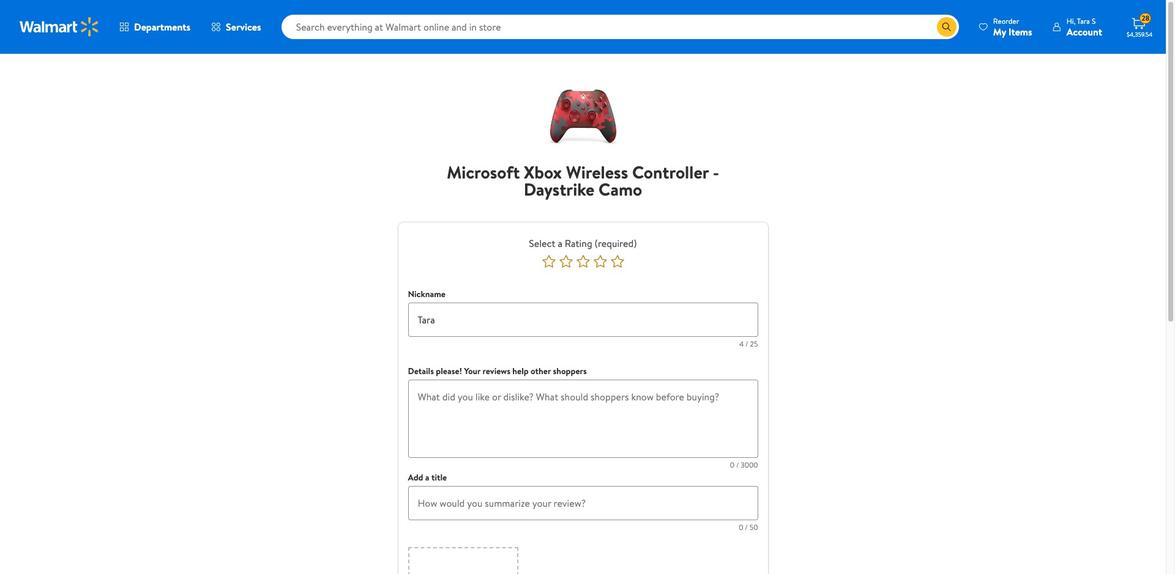 Task type: vqa. For each thing, say whether or not it's contained in the screenshot.
How at the top
no



Task type: locate. For each thing, give the bounding box(es) containing it.
camo
[[599, 178, 642, 201]]

0 horizontal spatial a
[[425, 472, 429, 484]]

wireless
[[566, 160, 628, 184]]

details
[[408, 365, 434, 378]]

clear search field text image
[[922, 22, 932, 32]]

Search search field
[[281, 15, 959, 39]]

services button
[[201, 12, 272, 42]]

select a rating (required)
[[529, 237, 637, 250]]

rating
[[565, 237, 592, 250]]

xbox
[[524, 160, 562, 184]]

daystrike
[[524, 178, 595, 201]]

please!
[[436, 365, 462, 378]]

0 horizontal spatial 0
[[730, 460, 735, 471]]

a right select
[[558, 237, 562, 250]]

0 vertical spatial /
[[746, 339, 748, 350]]

reorder my items
[[993, 16, 1032, 38]]

0 left 3000
[[730, 460, 735, 471]]

0 / 3000
[[730, 460, 758, 471]]

/ left the 50
[[745, 523, 748, 533]]

/
[[746, 339, 748, 350], [736, 460, 739, 471], [745, 523, 748, 533]]

select
[[529, 237, 556, 250]]

a right add
[[425, 472, 429, 484]]

1 horizontal spatial 0
[[739, 523, 743, 533]]

s
[[1092, 16, 1096, 26]]

$4,359.54
[[1127, 30, 1153, 39]]

1 vertical spatial /
[[736, 460, 739, 471]]

walmart image
[[20, 17, 99, 37]]

0 vertical spatial a
[[558, 237, 562, 250]]

Walmart Site-Wide search field
[[281, 15, 959, 39]]

4
[[739, 339, 744, 350]]

a
[[558, 237, 562, 250], [425, 472, 429, 484]]

microsoft
[[447, 160, 520, 184]]

/ left 3000
[[736, 460, 739, 471]]

1 horizontal spatial a
[[558, 237, 562, 250]]

0 vertical spatial 0
[[730, 460, 735, 471]]

0
[[730, 460, 735, 471], [739, 523, 743, 533]]

0 left the 50
[[739, 523, 743, 533]]

services
[[226, 20, 261, 34]]

Nickname text field
[[408, 303, 758, 337]]

1 vertical spatial a
[[425, 472, 429, 484]]

2 vertical spatial /
[[745, 523, 748, 533]]

departments button
[[109, 12, 201, 42]]

-
[[713, 160, 719, 184]]

hi, tara s account
[[1067, 16, 1102, 38]]

/ right 4 on the right bottom
[[746, 339, 748, 350]]

your
[[464, 365, 481, 378]]

0 / 50
[[739, 523, 758, 533]]

1 vertical spatial 0
[[739, 523, 743, 533]]



Task type: describe. For each thing, give the bounding box(es) containing it.
3000
[[741, 460, 758, 471]]

departments
[[134, 20, 190, 34]]

details please! your reviews help other shoppers
[[408, 365, 587, 378]]

controller
[[632, 160, 709, 184]]

4 / 25
[[739, 339, 758, 350]]

help
[[513, 365, 529, 378]]

search icon image
[[942, 22, 952, 32]]

Details please! Your reviews help other shoppers text field
[[408, 380, 758, 458]]

28
[[1142, 13, 1150, 23]]

nickname
[[408, 288, 446, 301]]

0 for add a title
[[739, 523, 743, 533]]

0 for details please! your reviews help other shoppers
[[730, 460, 735, 471]]

title
[[432, 472, 447, 484]]

50
[[750, 523, 758, 533]]

a for add
[[425, 472, 429, 484]]

reviews
[[483, 365, 510, 378]]

hi,
[[1067, 16, 1076, 26]]

my
[[993, 25, 1006, 38]]

account
[[1067, 25, 1102, 38]]

write a review for microsoft xbox wireless controller - daystrike camo element
[[426, 160, 740, 208]]

a for select
[[558, 237, 562, 250]]

tara
[[1077, 16, 1090, 26]]

/ for title
[[745, 523, 748, 533]]

25
[[750, 339, 758, 350]]

Add a title text field
[[408, 487, 758, 521]]

items
[[1009, 25, 1032, 38]]

add
[[408, 472, 423, 484]]

microsoft xbox wireless controller - daystrike camo
[[447, 160, 719, 201]]

other
[[531, 365, 551, 378]]

add a title
[[408, 472, 447, 484]]

(required)
[[595, 237, 637, 250]]

shoppers
[[553, 365, 587, 378]]

reorder
[[993, 16, 1019, 26]]

/ for your
[[736, 460, 739, 471]]



